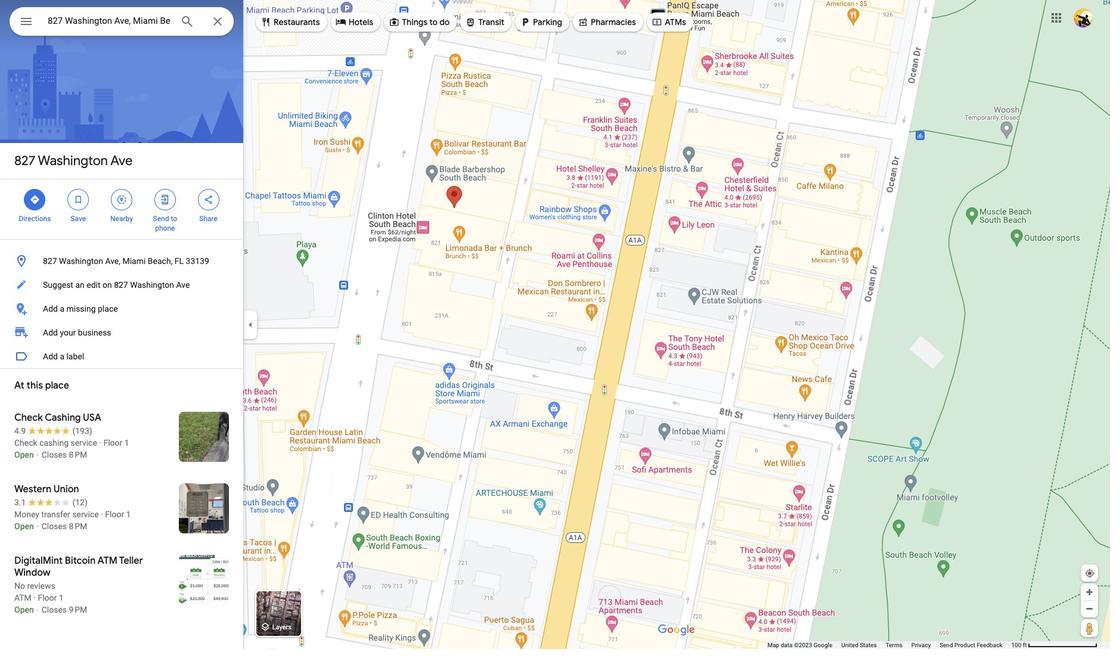 Task type: locate. For each thing, give the bounding box(es) containing it.
· inside "check cashing service · floor 1 open ⋅ closes 8 pm"
[[99, 438, 101, 448]]

digitalmint bitcoin atm teller window no reviews atm · floor 1 open ⋅ closes 9 pm
[[14, 555, 143, 615]]

827 inside 827 washington ave, miami beach, fl 33139 button
[[43, 256, 57, 266]]

layers
[[272, 624, 292, 632]]

· for western union
[[101, 510, 103, 520]]

⋅ inside digitalmint bitcoin atm teller window no reviews atm · floor 1 open ⋅ closes 9 pm
[[36, 605, 40, 615]]

closes inside "check cashing service · floor 1 open ⋅ closes 8 pm"
[[42, 450, 67, 460]]

2 vertical spatial closes
[[42, 605, 67, 615]]

0 vertical spatial add
[[43, 304, 58, 314]]

0 vertical spatial 1
[[125, 438, 129, 448]]

add down suggest
[[43, 304, 58, 314]]

1 open from the top
[[14, 450, 34, 460]]

1 vertical spatial open
[[14, 522, 34, 531]]

ave,
[[105, 256, 121, 266]]

share
[[199, 215, 218, 223]]

⋅ down the cashing
[[36, 450, 40, 460]]

restaurants
[[274, 17, 320, 27]]

1 8 pm from the top
[[69, 450, 87, 460]]

to inside  things to do
[[430, 17, 438, 27]]

floor for check cashing usa
[[103, 438, 122, 448]]

⋅ inside "check cashing service · floor 1 open ⋅ closes 8 pm"
[[36, 450, 40, 460]]

1 vertical spatial add
[[43, 328, 58, 338]]

1 horizontal spatial 827
[[43, 256, 57, 266]]

3 ⋅ from the top
[[36, 605, 40, 615]]


[[652, 16, 663, 29]]

to inside send to phone
[[171, 215, 177, 223]]

1 vertical spatial floor
[[105, 510, 124, 520]]

1 vertical spatial atm
[[14, 593, 32, 603]]

place right this
[[45, 380, 69, 392]]

open inside "check cashing service · floor 1 open ⋅ closes 8 pm"
[[14, 450, 34, 460]]

2 add from the top
[[43, 328, 58, 338]]

terms
[[886, 642, 903, 649]]

4.9 stars 193 reviews image
[[14, 425, 92, 437]]

privacy
[[912, 642, 931, 649]]

service down (193)
[[71, 438, 97, 448]]

0 horizontal spatial to
[[171, 215, 177, 223]]

1 vertical spatial place
[[45, 380, 69, 392]]

cashing
[[45, 412, 81, 424]]

to up phone
[[171, 215, 177, 223]]

check down 4.9
[[14, 438, 37, 448]]

service for union
[[72, 510, 99, 520]]

0 vertical spatial check
[[14, 412, 43, 424]]

3 open from the top
[[14, 605, 34, 615]]

0 vertical spatial closes
[[42, 450, 67, 460]]

2 a from the top
[[60, 352, 64, 361]]

floor down reviews
[[38, 593, 57, 603]]

1 vertical spatial closes
[[42, 522, 67, 531]]

floor inside "check cashing service · floor 1 open ⋅ closes 8 pm"
[[103, 438, 122, 448]]

· down usa
[[99, 438, 101, 448]]

send up phone
[[153, 215, 169, 223]]

washington up  in the top left of the page
[[38, 153, 108, 169]]

2 vertical spatial ⋅
[[36, 605, 40, 615]]

1
[[125, 438, 129, 448], [126, 510, 131, 520], [59, 593, 64, 603]]

washington up an
[[59, 256, 103, 266]]

2 vertical spatial add
[[43, 352, 58, 361]]

8 pm down (193)
[[69, 450, 87, 460]]

8 pm
[[69, 450, 87, 460], [69, 522, 87, 531]]

closes
[[42, 450, 67, 460], [42, 522, 67, 531], [42, 605, 67, 615]]

1 vertical spatial service
[[72, 510, 99, 520]]

0 vertical spatial ave
[[111, 153, 133, 169]]

footer
[[768, 642, 1012, 650]]

⋅ for western
[[36, 522, 40, 531]]

1 vertical spatial 827
[[43, 256, 57, 266]]

open down "money" on the bottom
[[14, 522, 34, 531]]

0 vertical spatial a
[[60, 304, 64, 314]]

1 horizontal spatial ave
[[176, 280, 190, 290]]

atm
[[98, 555, 117, 567], [14, 593, 32, 603]]

place down on
[[98, 304, 118, 314]]

0 vertical spatial send
[[153, 215, 169, 223]]

· down reviews
[[34, 593, 36, 603]]

1 horizontal spatial place
[[98, 304, 118, 314]]

·
[[99, 438, 101, 448], [101, 510, 103, 520], [34, 593, 36, 603]]

3.1
[[14, 498, 26, 508]]

1 inside "check cashing service · floor 1 open ⋅ closes 8 pm"
[[125, 438, 129, 448]]

3 closes from the top
[[42, 605, 67, 615]]

1 horizontal spatial send
[[940, 642, 953, 649]]

product
[[955, 642, 976, 649]]

0 vertical spatial service
[[71, 438, 97, 448]]

united states button
[[842, 642, 877, 650]]

floor inside the money transfer service · floor 1 open ⋅ closes 8 pm
[[105, 510, 124, 520]]

⋅ down "money" on the bottom
[[36, 522, 40, 531]]

0 vertical spatial 827
[[14, 153, 35, 169]]

0 horizontal spatial ave
[[111, 153, 133, 169]]

1 vertical spatial ave
[[176, 280, 190, 290]]

2 8 pm from the top
[[69, 522, 87, 531]]

4.9
[[14, 426, 26, 436]]

send for send product feedback
[[940, 642, 953, 649]]

footer containing map data ©2023 google
[[768, 642, 1012, 650]]

add for add a label
[[43, 352, 58, 361]]

zoom out image
[[1086, 605, 1094, 614]]

to
[[430, 17, 438, 27], [171, 215, 177, 223]]

0 horizontal spatial place
[[45, 380, 69, 392]]

add
[[43, 304, 58, 314], [43, 328, 58, 338], [43, 352, 58, 361]]

1 closes from the top
[[42, 450, 67, 460]]

8 pm down (12)
[[69, 522, 87, 531]]

0 vertical spatial 8 pm
[[69, 450, 87, 460]]

1 for check cashing usa
[[125, 438, 129, 448]]

hotels
[[349, 17, 373, 27]]

service inside the money transfer service · floor 1 open ⋅ closes 8 pm
[[72, 510, 99, 520]]

add your business
[[43, 328, 111, 338]]

floor
[[103, 438, 122, 448], [105, 510, 124, 520], [38, 593, 57, 603]]

a left "label"
[[60, 352, 64, 361]]

1 vertical spatial ·
[[101, 510, 103, 520]]

send for send to phone
[[153, 215, 169, 223]]

map
[[768, 642, 780, 649]]

1 ⋅ from the top
[[36, 450, 40, 460]]

no
[[14, 582, 25, 591]]

1 vertical spatial send
[[940, 642, 953, 649]]

⋅ down reviews
[[36, 605, 40, 615]]

money
[[14, 510, 39, 520]]

1 for western union
[[126, 510, 131, 520]]

0 vertical spatial open
[[14, 450, 34, 460]]

1 vertical spatial 8 pm
[[69, 522, 87, 531]]

1 inside the money transfer service · floor 1 open ⋅ closes 8 pm
[[126, 510, 131, 520]]

0 vertical spatial place
[[98, 304, 118, 314]]

open down no
[[14, 605, 34, 615]]

service inside "check cashing service · floor 1 open ⋅ closes 8 pm"
[[71, 438, 97, 448]]

1 a from the top
[[60, 304, 64, 314]]

atm down no
[[14, 593, 32, 603]]

⋅ for check
[[36, 450, 40, 460]]


[[389, 16, 400, 29]]

0 horizontal spatial 827
[[14, 153, 35, 169]]

2 ⋅ from the top
[[36, 522, 40, 531]]

⋅ inside the money transfer service · floor 1 open ⋅ closes 8 pm
[[36, 522, 40, 531]]

0 vertical spatial ⋅
[[36, 450, 40, 460]]

nearby
[[110, 215, 133, 223]]

fl
[[175, 256, 184, 266]]

2 vertical spatial washington
[[130, 280, 174, 290]]

33139
[[186, 256, 209, 266]]

827
[[14, 153, 35, 169], [43, 256, 57, 266], [114, 280, 128, 290]]

0 vertical spatial ·
[[99, 438, 101, 448]]

open
[[14, 450, 34, 460], [14, 522, 34, 531], [14, 605, 34, 615]]

check
[[14, 412, 43, 424], [14, 438, 37, 448]]

827 Washington Ave, Miami Beach, FL 33139 field
[[10, 7, 234, 36]]

1 check from the top
[[14, 412, 43, 424]]

open inside the money transfer service · floor 1 open ⋅ closes 8 pm
[[14, 522, 34, 531]]

1 vertical spatial ⋅
[[36, 522, 40, 531]]

check for check cashing service · floor 1 open ⋅ closes 8 pm
[[14, 438, 37, 448]]

1 vertical spatial 1
[[126, 510, 131, 520]]

send left product
[[940, 642, 953, 649]]

closes left '9 pm'
[[42, 605, 67, 615]]

2 open from the top
[[14, 522, 34, 531]]

0 vertical spatial atm
[[98, 555, 117, 567]]

check up 4.9
[[14, 412, 43, 424]]

⋅
[[36, 450, 40, 460], [36, 522, 40, 531], [36, 605, 40, 615]]

827 up suggest
[[43, 256, 57, 266]]

2 check from the top
[[14, 438, 37, 448]]

1 vertical spatial check
[[14, 438, 37, 448]]

8 pm inside the money transfer service · floor 1 open ⋅ closes 8 pm
[[69, 522, 87, 531]]

feedback
[[977, 642, 1003, 649]]

service
[[71, 438, 97, 448], [72, 510, 99, 520]]

1 horizontal spatial to
[[430, 17, 438, 27]]

states
[[860, 642, 877, 649]]

check for check cashing usa
[[14, 412, 43, 424]]

washington inside button
[[59, 256, 103, 266]]

add your business link
[[0, 321, 243, 345]]

on
[[103, 280, 112, 290]]

ave down fl
[[176, 280, 190, 290]]

open for western
[[14, 522, 34, 531]]

None field
[[48, 14, 171, 28]]

add a missing place button
[[0, 297, 243, 321]]


[[116, 193, 127, 206]]

1 vertical spatial a
[[60, 352, 64, 361]]

0 vertical spatial floor
[[103, 438, 122, 448]]


[[261, 16, 271, 29]]

add a missing place
[[43, 304, 118, 314]]

 pharmacies
[[578, 16, 636, 29]]

· for check cashing usa
[[99, 438, 101, 448]]

closes down the cashing
[[42, 450, 67, 460]]

ave inside suggest an edit on 827 washington ave button
[[176, 280, 190, 290]]

suggest an edit on 827 washington ave
[[43, 280, 190, 290]]

atm left teller
[[98, 555, 117, 567]]

ave
[[111, 153, 133, 169], [176, 280, 190, 290]]

open for check
[[14, 450, 34, 460]]

service for cashing
[[71, 438, 97, 448]]

floor up teller
[[105, 510, 124, 520]]

send inside button
[[940, 642, 953, 649]]

100 ft button
[[1012, 642, 1098, 649]]

2 vertical spatial 1
[[59, 593, 64, 603]]

0 horizontal spatial send
[[153, 215, 169, 223]]

 transit
[[465, 16, 505, 29]]

· inside digitalmint bitcoin atm teller window no reviews atm · floor 1 open ⋅ closes 9 pm
[[34, 593, 36, 603]]

closes down transfer
[[42, 522, 67, 531]]

1 add from the top
[[43, 304, 58, 314]]

add left "label"
[[43, 352, 58, 361]]

suggest an edit on 827 washington ave button
[[0, 273, 243, 297]]

ave up 
[[111, 153, 133, 169]]

2 closes from the top
[[42, 522, 67, 531]]

0 vertical spatial to
[[430, 17, 438, 27]]

closes inside the money transfer service · floor 1 open ⋅ closes 8 pm
[[42, 522, 67, 531]]

open down 4.9
[[14, 450, 34, 460]]

a left missing
[[60, 304, 64, 314]]

check inside "check cashing service · floor 1 open ⋅ closes 8 pm"
[[14, 438, 37, 448]]

floor for western union
[[105, 510, 124, 520]]

service down (12)
[[72, 510, 99, 520]]

· inside the money transfer service · floor 1 open ⋅ closes 8 pm
[[101, 510, 103, 520]]

a for label
[[60, 352, 64, 361]]

miami
[[123, 256, 146, 266]]

827 right on
[[114, 280, 128, 290]]

collapse side panel image
[[244, 318, 257, 331]]

business
[[78, 328, 111, 338]]

827 up 
[[14, 153, 35, 169]]

· right transfer
[[101, 510, 103, 520]]

3 add from the top
[[43, 352, 58, 361]]

washington down 'beach,'
[[130, 280, 174, 290]]

union
[[54, 484, 79, 496]]

2 horizontal spatial 827
[[114, 280, 128, 290]]

a
[[60, 304, 64, 314], [60, 352, 64, 361]]

0 horizontal spatial atm
[[14, 593, 32, 603]]

at
[[14, 380, 24, 392]]

8 pm inside "check cashing service · floor 1 open ⋅ closes 8 pm"
[[69, 450, 87, 460]]

send
[[153, 215, 169, 223], [940, 642, 953, 649]]

1 vertical spatial washington
[[59, 256, 103, 266]]

united
[[842, 642, 859, 649]]

2 vertical spatial 827
[[114, 280, 128, 290]]

send inside send to phone
[[153, 215, 169, 223]]

to left do
[[430, 17, 438, 27]]

add left your
[[43, 328, 58, 338]]

actions for 827 washington ave region
[[0, 180, 243, 239]]

2 vertical spatial floor
[[38, 593, 57, 603]]

2 vertical spatial open
[[14, 605, 34, 615]]

1 vertical spatial to
[[171, 215, 177, 223]]

2 vertical spatial ·
[[34, 593, 36, 603]]

terms button
[[886, 642, 903, 650]]

 atms
[[652, 16, 686, 29]]

money transfer service · floor 1 open ⋅ closes 8 pm
[[14, 510, 131, 531]]

0 vertical spatial washington
[[38, 153, 108, 169]]

floor right the cashing
[[103, 438, 122, 448]]



Task type: vqa. For each thing, say whether or not it's contained in the screenshot.
third trip
no



Task type: describe. For each thing, give the bounding box(es) containing it.
add a label button
[[0, 345, 243, 369]]

usa
[[83, 412, 101, 424]]

map data ©2023 google
[[768, 642, 833, 649]]

window
[[14, 567, 50, 579]]

washington inside button
[[130, 280, 174, 290]]


[[336, 16, 346, 29]]

zoom in image
[[1086, 588, 1094, 597]]

ft
[[1023, 642, 1027, 649]]

add for add your business
[[43, 328, 58, 338]]

827 washington ave
[[14, 153, 133, 169]]

beach,
[[148, 256, 173, 266]]

 hotels
[[336, 16, 373, 29]]


[[465, 16, 476, 29]]

open inside digitalmint bitcoin atm teller window no reviews atm · floor 1 open ⋅ closes 9 pm
[[14, 605, 34, 615]]

united states
[[842, 642, 877, 649]]

pharmacies
[[591, 17, 636, 27]]

do
[[440, 17, 450, 27]]

closes for cashing
[[42, 450, 67, 460]]

an
[[75, 280, 85, 290]]

100 ft
[[1012, 642, 1027, 649]]

things
[[402, 17, 428, 27]]

check cashing usa
[[14, 412, 101, 424]]

 parking
[[520, 16, 562, 29]]

teller
[[119, 555, 143, 567]]

closes inside digitalmint bitcoin atm teller window no reviews atm · floor 1 open ⋅ closes 9 pm
[[42, 605, 67, 615]]

cashing
[[39, 438, 69, 448]]


[[73, 193, 84, 206]]

washington for ave,
[[59, 256, 103, 266]]

your
[[60, 328, 76, 338]]

send product feedback
[[940, 642, 1003, 649]]

google account: ben nelson  
(ben.nelson1980@gmail.com) image
[[1074, 8, 1093, 27]]

suggest
[[43, 280, 73, 290]]

phone
[[155, 224, 175, 233]]

add a label
[[43, 352, 84, 361]]

(193)
[[72, 426, 92, 436]]

western union
[[14, 484, 79, 496]]

show street view coverage image
[[1081, 620, 1099, 638]]

at this place
[[14, 380, 69, 392]]


[[19, 13, 33, 30]]


[[160, 193, 170, 206]]

 restaurants
[[261, 16, 320, 29]]

place inside button
[[98, 304, 118, 314]]

data
[[781, 642, 793, 649]]


[[520, 16, 531, 29]]

google maps element
[[0, 0, 1111, 650]]

parking
[[533, 17, 562, 27]]

edit
[[87, 280, 101, 290]]

827 washington ave main content
[[0, 0, 243, 650]]

show your location image
[[1085, 568, 1096, 579]]

google
[[814, 642, 833, 649]]

save
[[71, 215, 86, 223]]

100
[[1012, 642, 1022, 649]]

send product feedback button
[[940, 642, 1003, 650]]

bitcoin
[[65, 555, 96, 567]]

(12)
[[72, 498, 88, 508]]

transfer
[[41, 510, 70, 520]]

floor inside digitalmint bitcoin atm teller window no reviews atm · floor 1 open ⋅ closes 9 pm
[[38, 593, 57, 603]]

washington for ave
[[38, 153, 108, 169]]

transit
[[479, 17, 505, 27]]

827 washington ave, miami beach, fl 33139 button
[[0, 249, 243, 273]]

label
[[66, 352, 84, 361]]

directions
[[19, 215, 51, 223]]

8 pm for union
[[69, 522, 87, 531]]

 things to do
[[389, 16, 450, 29]]

 button
[[10, 7, 43, 38]]

this
[[27, 380, 43, 392]]

send to phone
[[153, 215, 177, 233]]

closes for union
[[42, 522, 67, 531]]

1 inside digitalmint bitcoin atm teller window no reviews atm · floor 1 open ⋅ closes 9 pm
[[59, 593, 64, 603]]

western
[[14, 484, 52, 496]]

digitalmint
[[14, 555, 63, 567]]

1 horizontal spatial atm
[[98, 555, 117, 567]]

827 for 827 washington ave
[[14, 153, 35, 169]]

827 for 827 washington ave, miami beach, fl 33139
[[43, 256, 57, 266]]

add for add a missing place
[[43, 304, 58, 314]]

 search field
[[10, 7, 234, 38]]

footer inside google maps element
[[768, 642, 1012, 650]]


[[203, 193, 214, 206]]

none field inside 827 washington ave, miami beach, fl 33139 field
[[48, 14, 171, 28]]

check cashing service · floor 1 open ⋅ closes 8 pm
[[14, 438, 129, 460]]


[[578, 16, 589, 29]]

827 washington ave, miami beach, fl 33139
[[43, 256, 209, 266]]

9 pm
[[69, 605, 87, 615]]

missing
[[66, 304, 96, 314]]

©2023
[[794, 642, 813, 649]]

827 inside suggest an edit on 827 washington ave button
[[114, 280, 128, 290]]

atms
[[665, 17, 686, 27]]

a for missing
[[60, 304, 64, 314]]


[[29, 193, 40, 206]]

8 pm for cashing
[[69, 450, 87, 460]]

3.1 stars 12 reviews image
[[14, 497, 88, 509]]



